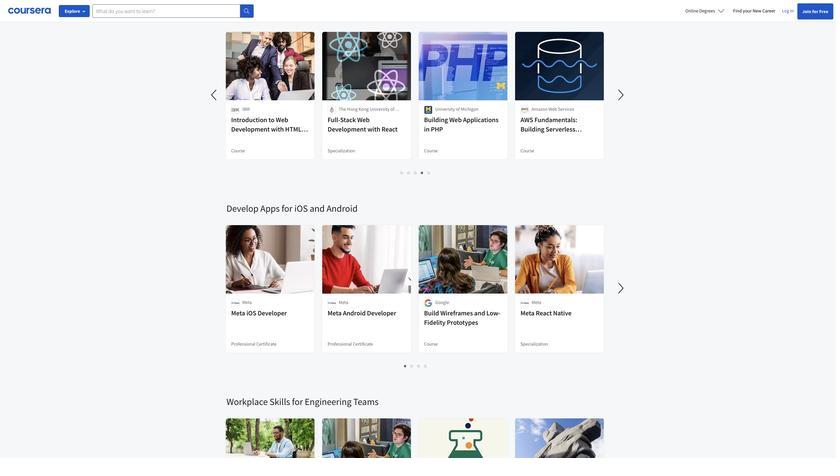 Task type: locate. For each thing, give the bounding box(es) containing it.
1 horizontal spatial developer
[[367, 309, 396, 318]]

4 inside develop apps for ios and android carousel element
[[424, 363, 427, 370]]

0 vertical spatial android
[[327, 203, 358, 215]]

of left michigan
[[456, 106, 460, 112]]

the hong kong university of science and technology image
[[328, 106, 336, 114]]

skills
[[270, 396, 290, 408]]

find your new career link
[[730, 7, 779, 15]]

0 horizontal spatial professional certificate
[[231, 341, 277, 347]]

meta
[[242, 300, 252, 306], [339, 300, 348, 306], [532, 300, 541, 306], [231, 309, 245, 318], [328, 309, 342, 318], [521, 309, 535, 318]]

5
[[428, 170, 430, 176]]

0 vertical spatial 3
[[414, 170, 417, 176]]

career
[[762, 8, 775, 14]]

next slide image
[[613, 87, 629, 103], [613, 281, 629, 297]]

web right the fullstack
[[263, 9, 280, 21]]

the
[[339, 106, 346, 112]]

specialization inside develop apps for ios and android carousel element
[[521, 341, 548, 347]]

for for workplace skills for engineering teams
[[292, 396, 303, 408]]

1 vertical spatial building
[[521, 125, 544, 133]]

log in link
[[779, 7, 797, 15]]

with inside full-stack web development with react
[[367, 125, 380, 133]]

1 horizontal spatial and
[[355, 113, 362, 119]]

in
[[424, 125, 430, 133]]

0 vertical spatial next slide image
[[613, 87, 629, 103]]

web
[[263, 9, 280, 21], [549, 106, 557, 112], [276, 116, 288, 124], [357, 116, 370, 124], [449, 116, 462, 124]]

1 horizontal spatial professional
[[328, 341, 352, 347]]

0 vertical spatial 4 button
[[419, 169, 426, 177]]

0 vertical spatial 3 button
[[412, 169, 419, 177]]

1 vertical spatial next slide image
[[613, 281, 629, 297]]

course for build wireframes and low- fidelity prototypes
[[424, 341, 438, 347]]

with
[[271, 125, 284, 133], [367, 125, 380, 133]]

2 certificate from the left
[[353, 341, 373, 347]]

course down aws fundamentals: building serverless applications
[[521, 148, 534, 154]]

join for free link
[[797, 3, 833, 19]]

with down to on the left top
[[271, 125, 284, 133]]

1 next slide image from the top
[[613, 87, 629, 103]]

with for react
[[367, 125, 380, 133]]

course inside develop apps for ios and android carousel element
[[424, 341, 438, 347]]

workplace
[[227, 396, 268, 408]]

for right join
[[812, 8, 818, 14]]

2 next slide image from the top
[[613, 281, 629, 297]]

1 vertical spatial 2
[[411, 363, 414, 370]]

web up fundamentals: on the right
[[549, 106, 557, 112]]

2 list from the top
[[227, 363, 605, 370]]

2 button
[[405, 169, 412, 177], [409, 363, 416, 370]]

None search field
[[92, 4, 254, 18]]

specialization inside the fullstack web development carousel element
[[328, 148, 355, 154]]

web right to on the left top
[[276, 116, 288, 124]]

meta image
[[231, 299, 240, 308], [328, 299, 336, 308]]

3
[[414, 170, 417, 176], [418, 363, 420, 370]]

agile project management course by google, image
[[322, 419, 411, 459]]

0 horizontal spatial specialization
[[328, 148, 355, 154]]

0 horizontal spatial of
[[390, 106, 394, 112]]

1 meta image from the left
[[231, 299, 240, 308]]

0 horizontal spatial meta image
[[231, 299, 240, 308]]

for right apps
[[282, 203, 293, 215]]

university inside the hong kong university of science and technology
[[370, 106, 390, 112]]

development
[[282, 9, 335, 21], [231, 125, 270, 133], [328, 125, 366, 133]]

1 list from the top
[[227, 169, 605, 177]]

university
[[370, 106, 390, 112], [435, 106, 455, 112]]

1
[[401, 170, 403, 176], [404, 363, 407, 370]]

aws fundamentals: building serverless applications
[[521, 116, 577, 143]]

for right skills at the left bottom of page
[[292, 396, 303, 408]]

web down kong
[[357, 116, 370, 124]]

coding interview preparation course by meta, image
[[226, 419, 315, 459]]

4 button
[[419, 169, 426, 177], [422, 363, 429, 370]]

online degrees
[[685, 8, 715, 14]]

2 vertical spatial for
[[292, 396, 303, 408]]

0 vertical spatial and
[[355, 113, 362, 119]]

join
[[802, 8, 811, 14]]

4 for 4 button related to the topmost 2 button
[[421, 170, 424, 176]]

4 inside the fullstack web development carousel element
[[421, 170, 424, 176]]

2 developer from the left
[[367, 309, 396, 318]]

developer
[[258, 309, 287, 318], [367, 309, 396, 318]]

professional certificate down 'meta android developer'
[[328, 341, 373, 347]]

and inside the build wireframes and low- fidelity prototypes
[[474, 309, 485, 318]]

with for html,
[[271, 125, 284, 133]]

4 for 4 button related to the bottom 2 button
[[424, 363, 427, 370]]

1 inside the fullstack web development carousel element
[[401, 170, 403, 176]]

1 horizontal spatial of
[[456, 106, 460, 112]]

find your new career
[[733, 8, 775, 14]]

1 with from the left
[[271, 125, 284, 133]]

applications down aws at the right top of page
[[521, 134, 556, 143]]

applications down michigan
[[463, 116, 499, 124]]

hong
[[347, 106, 358, 112]]

react left native
[[536, 309, 552, 318]]

specialization
[[328, 148, 355, 154], [521, 341, 548, 347]]

course for introduction to web development with html, css, javascript
[[231, 148, 245, 154]]

michigan
[[461, 106, 479, 112]]

1 for the bottom 2 button
[[404, 363, 407, 370]]

1 vertical spatial ios
[[246, 309, 256, 318]]

0 horizontal spatial 4
[[421, 170, 424, 176]]

amazon
[[532, 106, 548, 112]]

1 professional from the left
[[231, 341, 255, 347]]

1 button inside develop apps for ios and android carousel element
[[402, 363, 409, 370]]

certificate
[[256, 341, 277, 347], [353, 341, 373, 347]]

2 with from the left
[[367, 125, 380, 133]]

0 horizontal spatial developer
[[258, 309, 287, 318]]

1 horizontal spatial meta image
[[328, 299, 336, 308]]

1 university from the left
[[370, 106, 390, 112]]

certificate down meta ios developer
[[256, 341, 277, 347]]

apps
[[260, 203, 280, 215]]

web inside building web applications in php
[[449, 116, 462, 124]]

react
[[382, 125, 398, 133], [536, 309, 552, 318]]

low-
[[486, 309, 500, 318]]

android
[[327, 203, 358, 215], [343, 309, 366, 318]]

2 horizontal spatial and
[[474, 309, 485, 318]]

0 horizontal spatial building
[[424, 116, 448, 124]]

specialization down stack
[[328, 148, 355, 154]]

applications
[[463, 116, 499, 124], [521, 134, 556, 143]]

0 horizontal spatial certificate
[[256, 341, 277, 347]]

0 horizontal spatial 2
[[407, 170, 410, 176]]

explore
[[65, 8, 80, 14]]

certificate for ios
[[256, 341, 277, 347]]

engineering
[[305, 396, 352, 408]]

development inside introduction to web development with html, css, javascript
[[231, 125, 270, 133]]

course
[[231, 148, 245, 154], [424, 148, 438, 154], [521, 148, 534, 154], [424, 341, 438, 347]]

0 vertical spatial 4
[[421, 170, 424, 176]]

1 horizontal spatial 4
[[424, 363, 427, 370]]

1 horizontal spatial 3
[[418, 363, 420, 370]]

2 vertical spatial and
[[474, 309, 485, 318]]

building down aws at the right top of page
[[521, 125, 544, 133]]

1 horizontal spatial with
[[367, 125, 380, 133]]

2 inside the fullstack web development carousel element
[[407, 170, 410, 176]]

developer for meta android developer
[[367, 309, 396, 318]]

1 vertical spatial applications
[[521, 134, 556, 143]]

1 horizontal spatial 1
[[404, 363, 407, 370]]

0 vertical spatial building
[[424, 116, 448, 124]]

meta image up 'meta android developer'
[[328, 299, 336, 308]]

of
[[390, 106, 394, 112], [456, 106, 460, 112]]

2 inside develop apps for ios and android carousel element
[[411, 363, 414, 370]]

1 developer from the left
[[258, 309, 287, 318]]

professional certificate
[[231, 341, 277, 347], [328, 341, 373, 347]]

1 vertical spatial 2 button
[[409, 363, 416, 370]]

of right kong
[[390, 106, 394, 112]]

web down university of michigan
[[449, 116, 462, 124]]

university right university of michigan image
[[435, 106, 455, 112]]

ibm
[[242, 106, 250, 112]]

1 vertical spatial 4
[[424, 363, 427, 370]]

course down fidelity
[[424, 341, 438, 347]]

2 professional from the left
[[328, 341, 352, 347]]

php
[[431, 125, 443, 133]]

3 inside the fullstack web development carousel element
[[414, 170, 417, 176]]

1 vertical spatial react
[[536, 309, 552, 318]]

specialization for meta react native
[[521, 341, 548, 347]]

building inside aws fundamentals: building serverless applications
[[521, 125, 544, 133]]

2 for the bottom 2 button
[[411, 363, 414, 370]]

serverless
[[546, 125, 575, 133]]

1 horizontal spatial professional certificate
[[328, 341, 373, 347]]

development inside full-stack web development with react
[[328, 125, 366, 133]]

fundamentals:
[[535, 116, 577, 124]]

specialization down meta react native
[[521, 341, 548, 347]]

1 vertical spatial list
[[227, 363, 605, 370]]

1 horizontal spatial specialization
[[521, 341, 548, 347]]

1 for the topmost 2 button
[[401, 170, 403, 176]]

and
[[355, 113, 362, 119], [310, 203, 325, 215], [474, 309, 485, 318]]

build
[[424, 309, 439, 318]]

hypothesis-driven development course by university of virginia, image
[[419, 419, 508, 459]]

1 horizontal spatial applications
[[521, 134, 556, 143]]

0 horizontal spatial professional
[[231, 341, 255, 347]]

with down technology
[[367, 125, 380, 133]]

5 button
[[426, 169, 432, 177]]

stack
[[340, 116, 356, 124]]

0 vertical spatial specialization
[[328, 148, 355, 154]]

amazon web services image
[[521, 106, 529, 114]]

2 university from the left
[[435, 106, 455, 112]]

0 vertical spatial ios
[[294, 203, 308, 215]]

to
[[269, 116, 274, 124]]

ibm image
[[231, 106, 240, 114]]

1 certificate from the left
[[256, 341, 277, 347]]

workplace skills for engineering teams
[[227, 396, 379, 408]]

1 button
[[399, 169, 405, 177], [402, 363, 409, 370]]

1 vertical spatial 1
[[404, 363, 407, 370]]

for
[[812, 8, 818, 14], [282, 203, 293, 215], [292, 396, 303, 408]]

0 vertical spatial list
[[227, 169, 605, 177]]

0 horizontal spatial react
[[382, 125, 398, 133]]

1 vertical spatial 3 button
[[416, 363, 422, 370]]

next slide image inside the fullstack web development carousel element
[[613, 87, 629, 103]]

4
[[421, 170, 424, 176], [424, 363, 427, 370]]

3 button
[[412, 169, 419, 177], [416, 363, 422, 370]]

building up php
[[424, 116, 448, 124]]

of inside the hong kong university of science and technology
[[390, 106, 394, 112]]

develop apps for ios and android carousel element
[[223, 182, 836, 376]]

course for building web applications in php
[[424, 148, 438, 154]]

log
[[782, 8, 789, 14]]

2 professional certificate from the left
[[328, 341, 373, 347]]

1 of from the left
[[390, 106, 394, 112]]

building inside building web applications in php
[[424, 116, 448, 124]]

1 vertical spatial for
[[282, 203, 293, 215]]

0 vertical spatial applications
[[463, 116, 499, 124]]

4 button for the topmost 2 button
[[419, 169, 426, 177]]

1 horizontal spatial university
[[435, 106, 455, 112]]

meta image up meta ios developer
[[231, 299, 240, 308]]

react down technology
[[382, 125, 398, 133]]

professional for ios
[[231, 341, 255, 347]]

wireframes
[[440, 309, 473, 318]]

with inside introduction to web development with html, css, javascript
[[271, 125, 284, 133]]

1 horizontal spatial 2
[[411, 363, 414, 370]]

1 professional certificate from the left
[[231, 341, 277, 347]]

meta image for meta android developer
[[328, 299, 336, 308]]

0 horizontal spatial applications
[[463, 116, 499, 124]]

0 vertical spatial 2
[[407, 170, 410, 176]]

1 inside develop apps for ios and android carousel element
[[404, 363, 407, 370]]

course down css,
[[231, 148, 245, 154]]

professional
[[231, 341, 255, 347], [328, 341, 352, 347]]

3 inside develop apps for ios and android carousel element
[[418, 363, 420, 370]]

0 horizontal spatial university
[[370, 106, 390, 112]]

0 horizontal spatial 3
[[414, 170, 417, 176]]

online degrees button
[[680, 3, 730, 18]]

0 vertical spatial 2 button
[[405, 169, 412, 177]]

1 vertical spatial 4 button
[[422, 363, 429, 370]]

1 vertical spatial 3
[[418, 363, 420, 370]]

0 horizontal spatial with
[[271, 125, 284, 133]]

1 horizontal spatial react
[[536, 309, 552, 318]]

0 vertical spatial 1 button
[[399, 169, 405, 177]]

university up technology
[[370, 106, 390, 112]]

web for amazon
[[549, 106, 557, 112]]

0 vertical spatial 1
[[401, 170, 403, 176]]

course down in
[[424, 148, 438, 154]]

professional certificate down meta ios developer
[[231, 341, 277, 347]]

explore button
[[59, 5, 90, 17]]

professional certificate for ios
[[231, 341, 277, 347]]

2
[[407, 170, 410, 176], [411, 363, 414, 370]]

meta ios developer
[[231, 309, 287, 318]]

2 meta image from the left
[[328, 299, 336, 308]]

1 vertical spatial specialization
[[521, 341, 548, 347]]

1 horizontal spatial building
[[521, 125, 544, 133]]

ios
[[294, 203, 308, 215], [246, 309, 256, 318]]

1 horizontal spatial certificate
[[353, 341, 373, 347]]

0 horizontal spatial and
[[310, 203, 325, 215]]

certificate down 'meta android developer'
[[353, 341, 373, 347]]

0 vertical spatial react
[[382, 125, 398, 133]]

0 horizontal spatial ios
[[246, 309, 256, 318]]

1 vertical spatial 1 button
[[402, 363, 409, 370]]

find
[[733, 8, 742, 14]]

meta image for meta ios developer
[[231, 299, 240, 308]]

html,
[[285, 125, 303, 133]]

list
[[227, 169, 605, 177], [227, 363, 605, 370]]

workplace skills for engineering teams carousel element
[[223, 376, 836, 459]]

technology
[[363, 113, 386, 119]]

building
[[424, 116, 448, 124], [521, 125, 544, 133]]

0 horizontal spatial 1
[[401, 170, 403, 176]]



Task type: vqa. For each thing, say whether or not it's contained in the screenshot.


Task type: describe. For each thing, give the bounding box(es) containing it.
1 horizontal spatial ios
[[294, 203, 308, 215]]

next slide image inside develop apps for ios and android carousel element
[[613, 281, 629, 297]]

university of michigan
[[435, 106, 479, 112]]

building web applications in php
[[424, 116, 499, 133]]

amazon web services
[[532, 106, 574, 112]]

list inside develop apps for ios and android carousel element
[[227, 363, 605, 370]]

log in
[[782, 8, 794, 14]]

in
[[790, 8, 794, 14]]

coursera image
[[8, 5, 51, 16]]

full-
[[328, 116, 340, 124]]

certificate for android
[[353, 341, 373, 347]]

development for full-stack web development with react
[[328, 125, 366, 133]]

services
[[558, 106, 574, 112]]

What do you want to learn? text field
[[92, 4, 240, 18]]

applications inside building web applications in php
[[463, 116, 499, 124]]

course for aws fundamentals: building serverless applications
[[521, 148, 534, 154]]

1 button for the bottom 2 button
[[402, 363, 409, 370]]

web for fullstack
[[263, 9, 280, 21]]

css,
[[231, 134, 244, 143]]

fidelity
[[424, 319, 446, 327]]

web inside full-stack web development with react
[[357, 116, 370, 124]]

developer for meta ios developer
[[258, 309, 287, 318]]

your
[[743, 8, 752, 14]]

list inside the fullstack web development carousel element
[[227, 169, 605, 177]]

free
[[819, 8, 828, 14]]

1 button for the topmost 2 button
[[399, 169, 405, 177]]

develop apps for ios and android
[[227, 203, 358, 215]]

join for free
[[802, 8, 828, 14]]

1 vertical spatial and
[[310, 203, 325, 215]]

previous slide image
[[206, 87, 222, 103]]

full-stack web development with react
[[328, 116, 398, 133]]

fullstack web development
[[227, 9, 335, 21]]

fullstack web development carousel element
[[0, 0, 705, 182]]

3 for the topmost 2 button's 3 button
[[414, 170, 417, 176]]

aws
[[521, 116, 533, 124]]

3 for 3 button associated with the bottom 2 button
[[418, 363, 420, 370]]

google image
[[424, 299, 433, 308]]

the hong kong university of science and technology
[[339, 106, 394, 119]]

online
[[685, 8, 698, 14]]

2 of from the left
[[456, 106, 460, 112]]

kong
[[359, 106, 369, 112]]

university of michigan image
[[424, 106, 433, 114]]

react inside full-stack web development with react
[[382, 125, 398, 133]]

web for building
[[449, 116, 462, 124]]

3 button for the bottom 2 button
[[416, 363, 422, 370]]

and inside the hong kong university of science and technology
[[355, 113, 362, 119]]

google
[[435, 300, 449, 306]]

applications inside aws fundamentals: building serverless applications
[[521, 134, 556, 143]]

introduction to web development with html, css, javascript
[[231, 116, 303, 143]]

development for introduction to web development with html, css, javascript
[[231, 125, 270, 133]]

professional certificate for android
[[328, 341, 373, 347]]

fullstack
[[227, 9, 261, 21]]

meta image
[[521, 299, 529, 308]]

1 vertical spatial android
[[343, 309, 366, 318]]

professional for android
[[328, 341, 352, 347]]

native
[[553, 309, 572, 318]]

react inside develop apps for ios and android carousel element
[[536, 309, 552, 318]]

meta android developer
[[328, 309, 396, 318]]

for for develop apps for ios and android
[[282, 203, 293, 215]]

meta react native
[[521, 309, 572, 318]]

4 button for the bottom 2 button
[[422, 363, 429, 370]]

new
[[753, 8, 762, 14]]

2 for the topmost 2 button
[[407, 170, 410, 176]]

3 button for the topmost 2 button
[[412, 169, 419, 177]]

prototypes
[[447, 319, 478, 327]]

develop
[[227, 203, 259, 215]]

0 vertical spatial for
[[812, 8, 818, 14]]

web inside introduction to web development with html, css, javascript
[[276, 116, 288, 124]]

degrees
[[699, 8, 715, 14]]

science
[[339, 113, 354, 119]]

introduction
[[231, 116, 267, 124]]

javascript
[[245, 134, 275, 143]]

build wireframes and low- fidelity prototypes
[[424, 309, 500, 327]]

introduction to software product management course by university of alberta, image
[[515, 419, 604, 459]]

teams
[[353, 396, 379, 408]]

specialization for full-stack web development with react
[[328, 148, 355, 154]]



